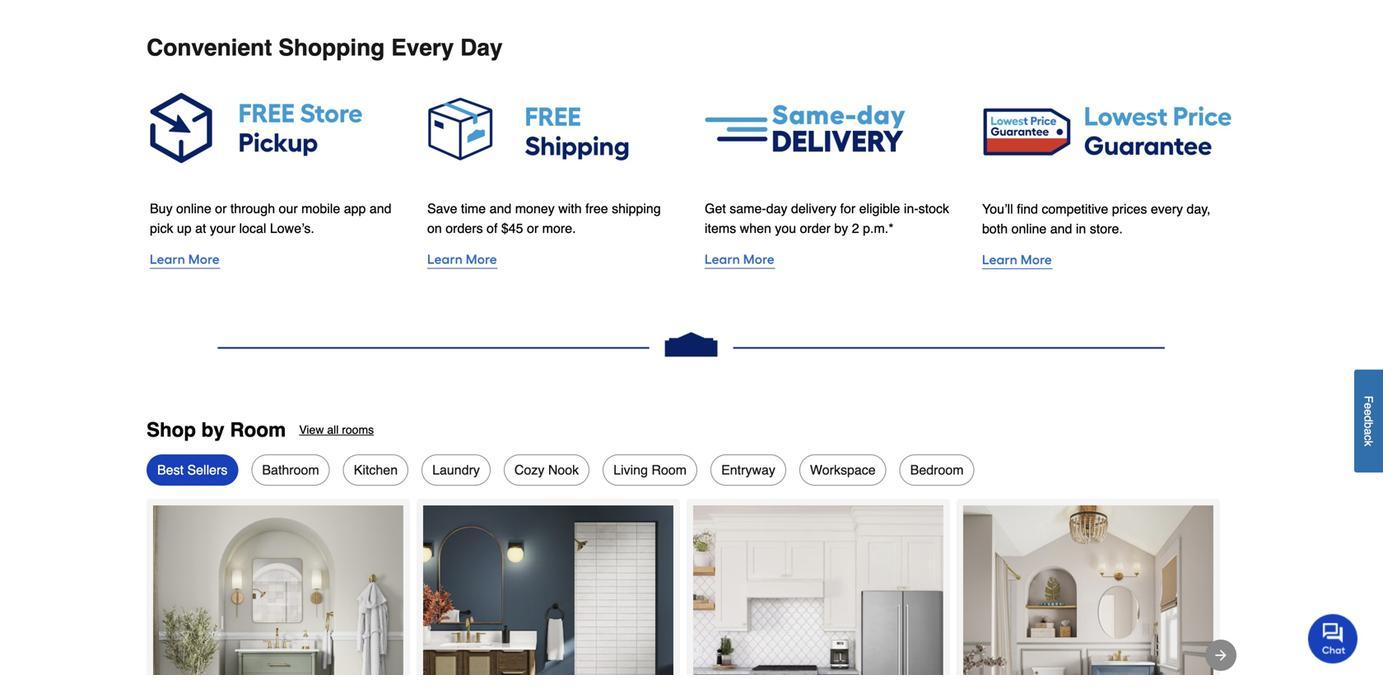 Task type: describe. For each thing, give the bounding box(es) containing it.
living
[[614, 463, 648, 478]]

0 horizontal spatial room
[[230, 419, 286, 441]]

prices
[[1113, 201, 1148, 217]]

you
[[776, 221, 797, 236]]

app
[[344, 201, 366, 216]]

eligible
[[860, 201, 901, 216]]

you'll
[[983, 201, 1014, 217]]

both
[[983, 221, 1008, 236]]

with
[[559, 201, 582, 216]]

d
[[1363, 416, 1376, 422]]

convenient shopping every day
[[147, 35, 503, 61]]

through
[[231, 201, 275, 216]]

delivery
[[792, 201, 837, 216]]

money
[[515, 201, 555, 216]]

same-
[[730, 201, 767, 216]]

rooms
[[342, 424, 374, 437]]

get
[[705, 201, 726, 216]]

buy
[[150, 201, 173, 216]]

convenient
[[147, 35, 272, 61]]

store.
[[1091, 221, 1123, 236]]

b
[[1363, 422, 1376, 429]]

f e e d b a c k button
[[1355, 370, 1384, 473]]

view all rooms link
[[299, 419, 374, 442]]

shopping
[[279, 35, 385, 61]]

get same-day delivery for eligible in-stock items when you order by 2 p.m.*
[[705, 201, 950, 236]]

1 e from the top
[[1363, 403, 1376, 410]]

free shipping. image
[[428, 88, 679, 169]]

save time and money with free shipping on orders of $45 or more.
[[428, 201, 661, 236]]

learn more image for more.
[[428, 248, 679, 271]]

up
[[177, 221, 192, 236]]

all
[[327, 424, 339, 437]]

time
[[461, 201, 486, 216]]

pick
[[150, 221, 173, 236]]

f
[[1363, 396, 1376, 403]]

nook
[[549, 463, 579, 478]]

free
[[586, 201, 609, 216]]

best sellers
[[157, 463, 228, 478]]

a
[[1363, 429, 1376, 435]]

lowest price guarantee. image
[[983, 88, 1234, 170]]

shop by room
[[147, 419, 286, 441]]

more.
[[543, 221, 576, 236]]

entryway
[[722, 463, 776, 478]]

competitive
[[1042, 201, 1109, 217]]

best
[[157, 463, 184, 478]]

$45
[[502, 221, 524, 236]]

c
[[1363, 435, 1376, 441]]

workspace
[[811, 463, 876, 478]]

cozy nook
[[515, 463, 579, 478]]

every
[[391, 35, 454, 61]]

every
[[1152, 201, 1184, 217]]

you'll find competitive prices every day, both online and in store.
[[983, 201, 1211, 236]]

1 vertical spatial room
[[652, 463, 687, 478]]

0 horizontal spatial by
[[202, 419, 225, 441]]

stock
[[919, 201, 950, 216]]

same day delivery. image
[[705, 88, 956, 169]]

shipping
[[612, 201, 661, 216]]

learn more image for local
[[150, 248, 401, 271]]

your
[[210, 221, 236, 236]]

2
[[852, 221, 860, 236]]



Task type: locate. For each thing, give the bounding box(es) containing it.
e
[[1363, 403, 1376, 410], [1363, 410, 1376, 416]]

0 horizontal spatial and
[[370, 201, 392, 216]]

e up d
[[1363, 403, 1376, 410]]

local
[[239, 221, 266, 236]]

lowe's.
[[270, 221, 315, 236]]

or down "money"
[[527, 221, 539, 236]]

day
[[461, 35, 503, 61]]

1 horizontal spatial or
[[527, 221, 539, 236]]

p.m.*
[[863, 221, 894, 236]]

and
[[370, 201, 392, 216], [490, 201, 512, 216], [1051, 221, 1073, 236]]

1 horizontal spatial online
[[1012, 221, 1047, 236]]

3 learn more image from the left
[[705, 248, 956, 271]]

or up your
[[215, 201, 227, 216]]

online
[[176, 201, 211, 216], [1012, 221, 1047, 236]]

save
[[428, 201, 458, 216]]

or inside save time and money with free shipping on orders of $45 or more.
[[527, 221, 539, 236]]

bedroom
[[911, 463, 964, 478]]

online inside "buy online or through our mobile app and pick up at your local lowe's."
[[176, 201, 211, 216]]

1 learn more image from the left
[[150, 248, 401, 271]]

and up of in the left top of the page
[[490, 201, 512, 216]]

learn more image down lowe's. on the left top
[[150, 248, 401, 271]]

learn more image for by
[[705, 248, 956, 271]]

free store pickup. image
[[150, 88, 401, 169]]

day
[[767, 201, 788, 216]]

orders
[[446, 221, 483, 236]]

living room
[[614, 463, 687, 478]]

chat invite button image
[[1309, 614, 1359, 664]]

online up "at"
[[176, 201, 211, 216]]

0 vertical spatial online
[[176, 201, 211, 216]]

find
[[1017, 201, 1039, 217]]

1 vertical spatial or
[[527, 221, 539, 236]]

by left the 2
[[835, 221, 849, 236]]

1 vertical spatial online
[[1012, 221, 1047, 236]]

day,
[[1187, 201, 1211, 217]]

4 learn more image from the left
[[983, 249, 1234, 272]]

and inside you'll find competitive prices every day, both online and in store.
[[1051, 221, 1073, 236]]

0 horizontal spatial online
[[176, 201, 211, 216]]

or
[[215, 201, 227, 216], [527, 221, 539, 236]]

by inside get same-day delivery for eligible in-stock items when you order by 2 p.m.*
[[835, 221, 849, 236]]

and left in
[[1051, 221, 1073, 236]]

1 horizontal spatial room
[[652, 463, 687, 478]]

arrow right image
[[1213, 647, 1230, 664]]

cozy
[[515, 463, 545, 478]]

in-
[[904, 201, 919, 216]]

by
[[835, 221, 849, 236], [202, 419, 225, 441]]

by up "sellers"
[[202, 419, 225, 441]]

view all rooms
[[299, 424, 374, 437]]

online down find
[[1012, 221, 1047, 236]]

and right app
[[370, 201, 392, 216]]

for
[[841, 201, 856, 216]]

on
[[428, 221, 442, 236]]

2 horizontal spatial and
[[1051, 221, 1073, 236]]

room up 'bathroom'
[[230, 419, 286, 441]]

0 vertical spatial or
[[215, 201, 227, 216]]

2 e from the top
[[1363, 410, 1376, 416]]

online inside you'll find competitive prices every day, both online and in store.
[[1012, 221, 1047, 236]]

learn more image down more.
[[428, 248, 679, 271]]

1 vertical spatial by
[[202, 419, 225, 441]]

room
[[230, 419, 286, 441], [652, 463, 687, 478]]

0 horizontal spatial or
[[215, 201, 227, 216]]

2 learn more image from the left
[[428, 248, 679, 271]]

learn more image
[[150, 248, 401, 271], [428, 248, 679, 271], [705, 248, 956, 271], [983, 249, 1234, 272]]

bathroom
[[262, 463, 319, 478]]

f e e d b a c k
[[1363, 396, 1376, 447]]

and inside save time and money with free shipping on orders of $45 or more.
[[490, 201, 512, 216]]

room right living
[[652, 463, 687, 478]]

items
[[705, 221, 737, 236]]

learn more image down store.
[[983, 249, 1234, 272]]

order
[[800, 221, 831, 236]]

0 vertical spatial room
[[230, 419, 286, 441]]

view
[[299, 424, 324, 437]]

e up the b
[[1363, 410, 1376, 416]]

our
[[279, 201, 298, 216]]

mobile
[[302, 201, 340, 216]]

laundry
[[433, 463, 480, 478]]

of
[[487, 221, 498, 236]]

shop
[[147, 419, 196, 441]]

k
[[1363, 441, 1376, 447]]

or inside "buy online or through our mobile app and pick up at your local lowe's."
[[215, 201, 227, 216]]

kitchen
[[354, 463, 398, 478]]

sellers
[[187, 463, 228, 478]]

learn more image down order
[[705, 248, 956, 271]]

0 vertical spatial by
[[835, 221, 849, 236]]

a centered blue outline of the lowe's logo with page-divider lines extending left and right. image
[[147, 324, 1237, 366]]

when
[[740, 221, 772, 236]]

buy online or through our mobile app and pick up at your local lowe's.
[[150, 201, 392, 236]]

1 horizontal spatial and
[[490, 201, 512, 216]]

in
[[1077, 221, 1087, 236]]

and inside "buy online or through our mobile app and pick up at your local lowe's."
[[370, 201, 392, 216]]

at
[[195, 221, 206, 236]]

1 horizontal spatial by
[[835, 221, 849, 236]]



Task type: vqa. For each thing, say whether or not it's contained in the screenshot.
You
yes



